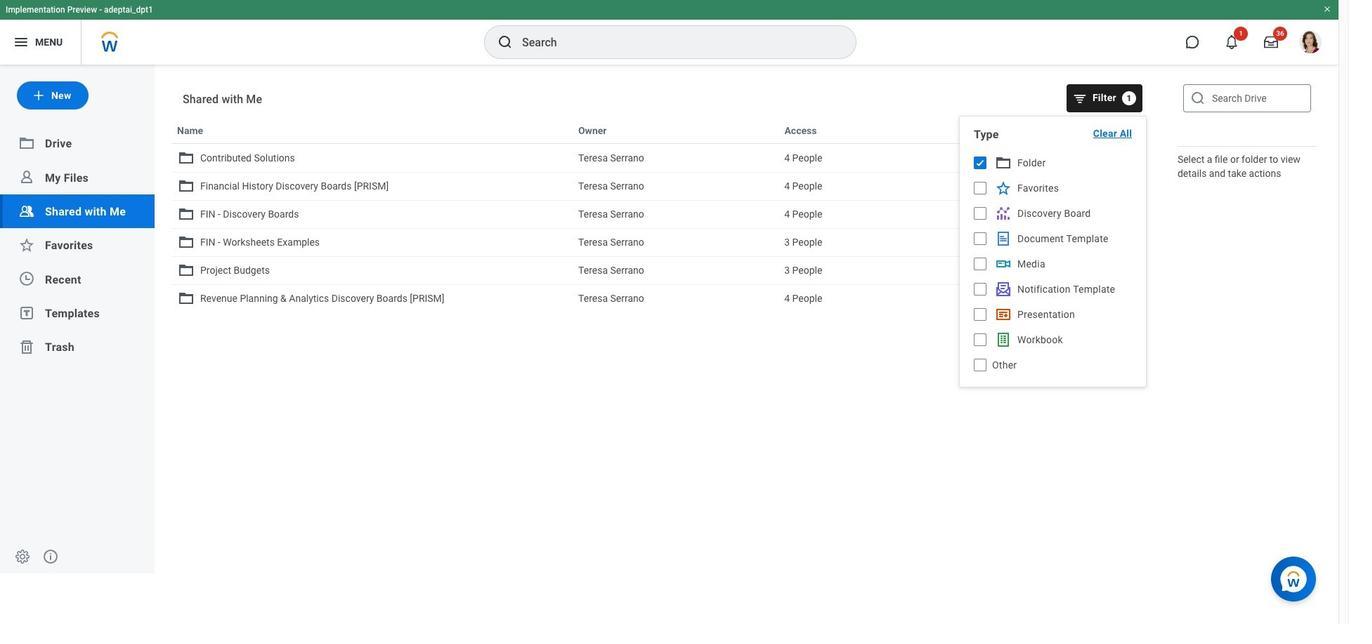 Task type: locate. For each thing, give the bounding box(es) containing it.
banner
[[0, 0, 1339, 65]]

cell for 6th row from the top of the grid inside the item list element
[[573, 257, 779, 284]]

folder image for 7th row from the top of the grid inside the item list element
[[178, 290, 195, 307]]

4 folder image from the top
[[178, 262, 195, 279]]

4 cell from the top
[[573, 229, 779, 256]]

2 folder image from the top
[[178, 178, 195, 195]]

grid
[[171, 116, 1143, 574]]

5 row from the top
[[171, 228, 1143, 257]]

1 cell from the top
[[573, 145, 779, 171]]

star image
[[18, 237, 35, 254]]

folder open image
[[18, 135, 35, 152], [995, 155, 1012, 171]]

0 horizontal spatial folder open image
[[18, 135, 35, 152]]

folder open image up star icon
[[995, 155, 1012, 171]]

3 cell from the top
[[573, 201, 779, 228]]

row
[[171, 116, 1143, 144], [171, 144, 1143, 172], [171, 172, 1143, 200], [171, 200, 1143, 228], [171, 228, 1143, 257], [171, 257, 1143, 285], [171, 285, 1143, 313]]

close environment banner image
[[1323, 5, 1332, 13]]

2 cell from the top
[[573, 173, 779, 200]]

folder image for 6th row from the bottom
[[178, 150, 195, 167]]

1 folder image from the top
[[178, 150, 195, 167]]

2 row from the top
[[171, 144, 1143, 172]]

livepages image
[[995, 306, 1012, 323]]

notifications large image
[[1225, 35, 1239, 49]]

1 horizontal spatial folder open image
[[995, 155, 1012, 171]]

star image
[[995, 180, 1012, 197]]

6 cell from the top
[[573, 285, 779, 312]]

cell for 5th row from the bottom
[[573, 173, 779, 200]]

clock image
[[18, 271, 35, 288]]

grid inside item list element
[[171, 116, 1143, 574]]

3 folder image from the top
[[178, 234, 195, 251]]

5 folder image from the top
[[178, 290, 195, 307]]

folder image
[[178, 150, 195, 167], [178, 178, 195, 195], [178, 234, 195, 251], [178, 262, 195, 279], [178, 290, 195, 307]]

filters region
[[959, 116, 1147, 388]]

folder image
[[178, 150, 195, 167], [178, 178, 195, 195], [178, 206, 195, 223], [178, 206, 195, 223], [178, 234, 195, 251], [178, 262, 195, 279], [178, 290, 195, 307]]

mail letter image
[[995, 281, 1012, 298]]

folder open image up user image
[[18, 135, 35, 152]]

5 cell from the top
[[573, 257, 779, 284]]

7 row from the top
[[171, 285, 1143, 313]]

cell
[[573, 145, 779, 171], [573, 173, 779, 200], [573, 201, 779, 228], [573, 229, 779, 256], [573, 257, 779, 284], [573, 285, 779, 312]]

1 vertical spatial folder open image
[[995, 155, 1012, 171]]

cell for 6th row from the bottom
[[573, 145, 779, 171]]

folder open image inside filters region
[[995, 155, 1012, 171]]



Task type: vqa. For each thing, say whether or not it's contained in the screenshot.
second Employee's Photo (Logan McNeil) from the top
no



Task type: describe. For each thing, give the bounding box(es) containing it.
gear image
[[14, 549, 31, 566]]

search drive field
[[1184, 84, 1312, 112]]

inbox large image
[[1264, 35, 1278, 49]]

cell for fifth row from the top of the grid inside the item list element
[[573, 229, 779, 256]]

user image
[[18, 169, 35, 186]]

shared with me image
[[18, 203, 35, 220]]

c column line image
[[995, 205, 1012, 222]]

4 row from the top
[[171, 200, 1143, 228]]

folder image for 6th row from the top of the grid inside the item list element
[[178, 262, 195, 279]]

cell for 7th row from the top of the grid inside the item list element
[[573, 285, 779, 312]]

search image
[[1190, 90, 1207, 107]]

0 vertical spatial folder open image
[[18, 135, 35, 152]]

video image
[[995, 256, 1012, 273]]

1 row from the top
[[171, 116, 1143, 144]]

worksheets image
[[995, 332, 1012, 349]]

6 row from the top
[[171, 257, 1143, 285]]

item list element
[[155, 65, 1160, 574]]

document image
[[995, 231, 1012, 247]]

filter image
[[1073, 91, 1087, 105]]

info image
[[42, 549, 59, 566]]

profile logan mcneil element
[[1291, 27, 1330, 58]]

search image
[[497, 34, 514, 51]]

trash image
[[18, 339, 35, 356]]

3 row from the top
[[171, 172, 1143, 200]]

cell for 4th row from the bottom of the grid inside the item list element
[[573, 201, 779, 228]]



